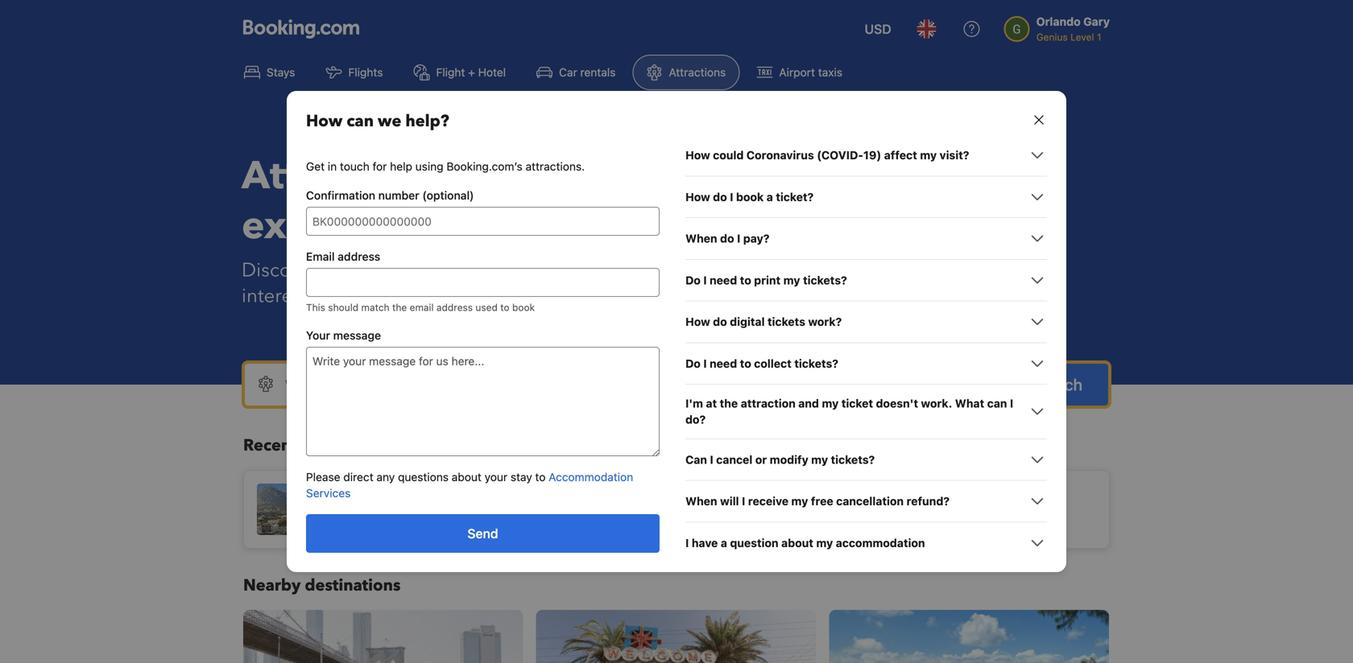 Task type: describe. For each thing, give the bounding box(es) containing it.
recent searches
[[243, 435, 369, 457]]

get
[[306, 160, 325, 173]]

flights
[[348, 66, 383, 79]]

accommodation services link
[[306, 471, 633, 500]]

my left "free"
[[792, 495, 808, 509]]

las vegas image
[[536, 611, 816, 664]]

attraction
[[741, 397, 796, 411]]

activities
[[466, 150, 634, 203]]

please
[[306, 471, 340, 484]]

discover
[[242, 257, 319, 284]]

how could coronavirus (covid-19) affect my visit?
[[686, 149, 970, 162]]

car rentals
[[559, 66, 616, 79]]

refund?
[[907, 495, 950, 509]]

do for do i need to print my tickets?
[[686, 274, 701, 287]]

free
[[811, 495, 834, 509]]

touch
[[340, 160, 370, 173]]

west
[[939, 486, 970, 502]]

my inside 'dropdown button'
[[920, 149, 937, 162]]

capri
[[321, 486, 355, 502]]

email
[[410, 302, 434, 313]]

new
[[324, 257, 360, 284]]

tickets? for modify
[[831, 454, 875, 467]]

0 vertical spatial can
[[347, 110, 374, 133]]

services
[[306, 487, 351, 500]]

airport
[[779, 66, 815, 79]]

when will i receive my free cancellation refund? button
[[686, 492, 1047, 512]]

nearby destinations
[[243, 575, 401, 597]]

do for book
[[713, 190, 727, 204]]

attractions
[[669, 66, 726, 79]]

hotel
[[478, 66, 506, 79]]

how do digital tickets work?
[[686, 315, 842, 329]]

collect
[[754, 357, 792, 371]]

key
[[912, 486, 935, 502]]

search button
[[1006, 364, 1109, 406]]

your inside how can we help? dialog
[[485, 471, 508, 484]]

destinations
[[305, 575, 401, 597]]

19)
[[864, 149, 882, 162]]

used
[[476, 302, 498, 313]]

do i need to collect tickets? button
[[686, 354, 1047, 374]]

when for when do i pay?
[[686, 232, 718, 245]]

+
[[468, 66, 475, 79]]

we
[[378, 110, 402, 133]]

how could coronavirus (covid-19) affect my visit? button
[[686, 146, 1047, 165]]

tickets? for print
[[803, 274, 847, 287]]

when do i pay?
[[686, 232, 770, 245]]

do i need to print my tickets?
[[686, 274, 847, 287]]

your inside attractions, activities and experiences discover new attractions and experiences to match your interests and travel style
[[694, 257, 733, 284]]

stays link
[[230, 55, 309, 90]]

Email address email field
[[306, 268, 660, 297]]

i have a question about my accommodation
[[686, 537, 925, 550]]

how for how do i book a ticket?
[[686, 190, 710, 204]]

how do digital tickets work? button
[[686, 313, 1047, 332]]

email
[[306, 250, 335, 263]]

key west
[[912, 486, 970, 502]]

how do i book a ticket? button
[[686, 188, 1047, 207]]

do for pay?
[[720, 232, 734, 245]]

how for how could coronavirus (covid-19) affect my visit?
[[686, 149, 710, 162]]

to inside attractions, activities and experiences discover new attractions and experiences to match your interests and travel style
[[612, 257, 630, 284]]

i inside "dropdown button"
[[686, 537, 689, 550]]

have
[[692, 537, 718, 550]]

airport taxis link
[[743, 55, 856, 90]]

booking.com's
[[447, 160, 523, 173]]

can i cancel or modify my tickets?
[[686, 454, 875, 467]]

cancel
[[716, 454, 753, 467]]

help
[[390, 160, 412, 173]]

send
[[468, 527, 498, 542]]

will
[[720, 495, 739, 509]]

how can we help? dialog
[[268, 72, 1086, 592]]

flight + hotel link
[[400, 55, 520, 90]]

i down could
[[730, 190, 734, 204]]

booking.com image
[[243, 19, 359, 39]]

stays
[[267, 66, 295, 79]]

message
[[333, 329, 381, 342]]

searches
[[301, 435, 369, 457]]

modify
[[770, 454, 809, 467]]

direct
[[344, 471, 374, 484]]

this should match the email address used to book alert
[[306, 301, 660, 315]]

stay
[[511, 471, 532, 484]]

can i cancel or modify my tickets? button
[[686, 451, 1047, 470]]

need for collect
[[710, 357, 737, 371]]

ticket?
[[776, 190, 814, 204]]

confirmation
[[306, 189, 376, 202]]

airport taxis
[[779, 66, 843, 79]]

interests
[[242, 283, 316, 310]]

and up this should match the email address used to book alert
[[461, 257, 495, 284]]

digital
[[730, 315, 765, 329]]

flight
[[436, 66, 465, 79]]

when for when will i receive my free cancellation refund?
[[686, 495, 718, 509]]

recent
[[243, 435, 297, 457]]

i inside dropdown button
[[737, 232, 741, 245]]

what
[[955, 397, 985, 411]]

any
[[377, 471, 395, 484]]

i right can
[[710, 454, 714, 467]]

please direct any questions about your stay to
[[306, 471, 549, 484]]

Your message text field
[[306, 347, 660, 457]]



Task type: locate. For each thing, give the bounding box(es) containing it.
1 vertical spatial the
[[720, 397, 738, 411]]

tickets? inside 'can i cancel or modify my tickets?' dropdown button
[[831, 454, 875, 467]]

how for how can we help?
[[306, 110, 343, 133]]

i right what
[[1010, 397, 1014, 411]]

need
[[710, 274, 737, 287], [710, 357, 737, 371]]

1 horizontal spatial a
[[767, 190, 773, 204]]

do down when do i pay?
[[686, 274, 701, 287]]

need up at
[[710, 357, 737, 371]]

could
[[713, 149, 744, 162]]

1 horizontal spatial about
[[782, 537, 814, 550]]

1 need from the top
[[710, 274, 737, 287]]

how up when do i pay?
[[686, 190, 710, 204]]

i down when do i pay?
[[704, 274, 707, 287]]

1 horizontal spatial match
[[635, 257, 689, 284]]

about inside "dropdown button"
[[782, 537, 814, 550]]

how do i book a ticket?
[[686, 190, 814, 204]]

pay?
[[744, 232, 770, 245]]

1 vertical spatial tickets?
[[795, 357, 839, 371]]

0 vertical spatial tickets?
[[803, 274, 847, 287]]

0 vertical spatial address
[[338, 250, 380, 263]]

1 vertical spatial book
[[512, 302, 535, 313]]

search
[[1032, 375, 1083, 394]]

my for and
[[822, 397, 839, 411]]

attractions, activities and experiences discover new attractions and experiences to match your interests and travel style
[[242, 150, 733, 310]]

match inside alert
[[361, 302, 390, 313]]

do inside dropdown button
[[720, 232, 734, 245]]

need down when do i pay?
[[710, 274, 737, 287]]

can left we
[[347, 110, 374, 133]]

my for about
[[817, 537, 833, 550]]

can
[[347, 110, 374, 133], [988, 397, 1008, 411]]

accommodation
[[836, 537, 925, 550]]

a
[[767, 190, 773, 204], [721, 537, 728, 550]]

book right the used
[[512, 302, 535, 313]]

i left have
[[686, 537, 689, 550]]

do up when do i pay?
[[713, 190, 727, 204]]

match right should on the top of the page
[[361, 302, 390, 313]]

and up your message
[[321, 283, 355, 310]]

book inside dropdown button
[[736, 190, 764, 204]]

1 vertical spatial address
[[437, 302, 473, 313]]

how left could
[[686, 149, 710, 162]]

can
[[686, 454, 707, 467]]

capri link
[[243, 471, 519, 550]]

0 horizontal spatial a
[[721, 537, 728, 550]]

experiences up this should match the email address used to book alert
[[500, 257, 607, 284]]

a inside dropdown button
[[767, 190, 773, 204]]

2 need from the top
[[710, 357, 737, 371]]

the inside i'm at the attraction and my ticket doesn't work. what can i do?
[[720, 397, 738, 411]]

1 vertical spatial do
[[686, 357, 701, 371]]

how for how do digital tickets work?
[[686, 315, 710, 329]]

flights link
[[312, 55, 397, 90]]

can inside i'm at the attraction and my ticket doesn't work. what can i do?
[[988, 397, 1008, 411]]

do?
[[686, 413, 706, 427]]

when do i pay? button
[[686, 229, 1047, 249]]

tickets? up work? at the top right of the page
[[803, 274, 847, 287]]

1 do from the top
[[686, 274, 701, 287]]

in
[[328, 160, 337, 173]]

0 horizontal spatial the
[[392, 302, 407, 313]]

can right what
[[988, 397, 1008, 411]]

ticket
[[842, 397, 873, 411]]

accommodation
[[549, 471, 633, 484]]

2 vertical spatial tickets?
[[831, 454, 875, 467]]

2 when from the top
[[686, 495, 718, 509]]

0 vertical spatial a
[[767, 190, 773, 204]]

1 vertical spatial about
[[782, 537, 814, 550]]

i up at
[[704, 357, 707, 371]]

i have a question about my accommodation button
[[686, 534, 1047, 553]]

address inside alert
[[437, 302, 473, 313]]

0 horizontal spatial can
[[347, 110, 374, 133]]

about right question
[[782, 537, 814, 550]]

questions
[[398, 471, 449, 484]]

0 horizontal spatial book
[[512, 302, 535, 313]]

question
[[730, 537, 779, 550]]

do i need to collect tickets?
[[686, 357, 839, 371]]

i
[[730, 190, 734, 204], [737, 232, 741, 245], [704, 274, 707, 287], [704, 357, 707, 371], [1010, 397, 1014, 411], [710, 454, 714, 467], [742, 495, 746, 509], [686, 537, 689, 550]]

confirmation number (optional)
[[306, 189, 474, 202]]

to inside alert
[[501, 302, 510, 313]]

1 vertical spatial can
[[988, 397, 1008, 411]]

this should match the email address used to book
[[306, 302, 535, 313]]

0 vertical spatial the
[[392, 302, 407, 313]]

my right modify
[[812, 454, 828, 467]]

0 vertical spatial need
[[710, 274, 737, 287]]

new york image
[[243, 611, 523, 664]]

attractions.
[[526, 160, 585, 173]]

0 vertical spatial when
[[686, 232, 718, 245]]

1 vertical spatial a
[[721, 537, 728, 550]]

need for print
[[710, 274, 737, 287]]

1 horizontal spatial can
[[988, 397, 1008, 411]]

nearby
[[243, 575, 301, 597]]

address
[[338, 250, 380, 263], [437, 302, 473, 313]]

my for print
[[784, 274, 801, 287]]

experiences
[[242, 200, 470, 253], [500, 257, 607, 284]]

1 vertical spatial when
[[686, 495, 718, 509]]

the
[[392, 302, 407, 313], [720, 397, 738, 411]]

at
[[706, 397, 717, 411]]

work?
[[808, 315, 842, 329]]

get in touch for help using booking.com's attractions.
[[306, 160, 585, 173]]

your message
[[306, 329, 381, 342]]

when will i receive my free cancellation refund?
[[686, 495, 950, 509]]

i inside i'm at the attraction and my ticket doesn't work. what can i do?
[[1010, 397, 1014, 411]]

doesn't
[[876, 397, 919, 411]]

my left ticket
[[822, 397, 839, 411]]

book up the pay? on the top of the page
[[736, 190, 764, 204]]

(optional)
[[422, 189, 474, 202]]

and right attraction
[[799, 397, 819, 411]]

1 vertical spatial experiences
[[500, 257, 607, 284]]

1 horizontal spatial experiences
[[500, 257, 607, 284]]

match down when do i pay?
[[635, 257, 689, 284]]

0 vertical spatial experiences
[[242, 200, 470, 253]]

my inside "dropdown button"
[[817, 537, 833, 550]]

i right "will"
[[742, 495, 746, 509]]

when inside dropdown button
[[686, 232, 718, 245]]

how inside 'dropdown button'
[[686, 149, 710, 162]]

0 horizontal spatial match
[[361, 302, 390, 313]]

match inside attractions, activities and experiences discover new attractions and experiences to match your interests and travel style
[[635, 257, 689, 284]]

1 vertical spatial need
[[710, 357, 737, 371]]

about for question
[[782, 537, 814, 550]]

or
[[756, 454, 767, 467]]

key west image
[[829, 611, 1109, 664]]

travel
[[360, 283, 408, 310]]

taxis
[[818, 66, 843, 79]]

attractions,
[[242, 150, 457, 203]]

1 horizontal spatial your
[[694, 257, 733, 284]]

0 vertical spatial your
[[694, 257, 733, 284]]

1 vertical spatial your
[[485, 471, 508, 484]]

a left the ticket?
[[767, 190, 773, 204]]

the left "email"
[[392, 302, 407, 313]]

tickets?
[[803, 274, 847, 287], [795, 357, 839, 371], [831, 454, 875, 467]]

1 horizontal spatial address
[[437, 302, 473, 313]]

a right have
[[721, 537, 728, 550]]

2 do from the top
[[686, 357, 701, 371]]

the inside alert
[[392, 302, 407, 313]]

my left "visit?"
[[920, 149, 937, 162]]

my
[[920, 149, 937, 162], [784, 274, 801, 287], [822, 397, 839, 411], [812, 454, 828, 467], [792, 495, 808, 509], [817, 537, 833, 550]]

attractions
[[365, 257, 457, 284]]

1 horizontal spatial the
[[720, 397, 738, 411]]

do for tickets
[[713, 315, 727, 329]]

this
[[306, 302, 325, 313]]

i left the pay? on the top of the page
[[737, 232, 741, 245]]

0 horizontal spatial your
[[485, 471, 508, 484]]

for
[[373, 160, 387, 173]]

your left stay
[[485, 471, 508, 484]]

0 horizontal spatial address
[[338, 250, 380, 263]]

1 when from the top
[[686, 232, 718, 245]]

match
[[635, 257, 689, 284], [361, 302, 390, 313]]

and
[[644, 150, 715, 203], [461, 257, 495, 284], [321, 283, 355, 310], [799, 397, 819, 411]]

2 vertical spatial do
[[713, 315, 727, 329]]

1 vertical spatial match
[[361, 302, 390, 313]]

work.
[[921, 397, 953, 411]]

my for modify
[[812, 454, 828, 467]]

send button
[[306, 515, 660, 554]]

0 vertical spatial about
[[452, 471, 482, 484]]

0 horizontal spatial experiences
[[242, 200, 470, 253]]

tickets? down work? at the top right of the page
[[795, 357, 839, 371]]

do for do i need to collect tickets?
[[686, 357, 701, 371]]

0 horizontal spatial about
[[452, 471, 482, 484]]

affect
[[884, 149, 918, 162]]

1 horizontal spatial book
[[736, 190, 764, 204]]

book inside alert
[[512, 302, 535, 313]]

my inside i'm at the attraction and my ticket doesn't work. what can i do?
[[822, 397, 839, 411]]

do up i'm
[[686, 357, 701, 371]]

my down "free"
[[817, 537, 833, 550]]

tickets? inside do i need to print my tickets? dropdown button
[[803, 274, 847, 287]]

key west link
[[834, 471, 1110, 550]]

and inside i'm at the attraction and my ticket doesn't work. what can i do?
[[799, 397, 819, 411]]

0 vertical spatial book
[[736, 190, 764, 204]]

about right questions
[[452, 471, 482, 484]]

print
[[754, 274, 781, 287]]

your
[[306, 329, 330, 342]]

when inside dropdown button
[[686, 495, 718, 509]]

tickets? up when will i receive my free cancellation refund? dropdown button
[[831, 454, 875, 467]]

and up when do i pay?
[[644, 150, 715, 203]]

how can we help?
[[306, 110, 449, 133]]

about for questions
[[452, 471, 482, 484]]

Confirmation number (optional) text field
[[306, 207, 660, 236]]

when left the pay? on the top of the page
[[686, 232, 718, 245]]

0 vertical spatial do
[[713, 190, 727, 204]]

should
[[328, 302, 359, 313]]

cancellation
[[837, 495, 904, 509]]

0 vertical spatial match
[[635, 257, 689, 284]]

address left the used
[[437, 302, 473, 313]]

(covid-
[[817, 149, 864, 162]]

do i need to print my tickets? button
[[686, 271, 1047, 290]]

when left "will"
[[686, 495, 718, 509]]

tickets? inside do i need to collect tickets? dropdown button
[[795, 357, 839, 371]]

my right the 'print'
[[784, 274, 801, 287]]

flight + hotel
[[436, 66, 506, 79]]

book
[[736, 190, 764, 204], [512, 302, 535, 313]]

1 vertical spatial do
[[720, 232, 734, 245]]

do left 'digital'
[[713, 315, 727, 329]]

tickets
[[768, 315, 806, 329]]

do left the pay? on the top of the page
[[720, 232, 734, 245]]

the right at
[[720, 397, 738, 411]]

i'm at the attraction and my ticket doesn't work. what can i do? button
[[686, 396, 1047, 428]]

0 vertical spatial do
[[686, 274, 701, 287]]

address right email at the left top of the page
[[338, 250, 380, 263]]

your down when do i pay?
[[694, 257, 733, 284]]

my inside dropdown button
[[784, 274, 801, 287]]

style
[[413, 283, 453, 310]]

car
[[559, 66, 577, 79]]

i'm at the attraction and my ticket doesn't work. what can i do?
[[686, 397, 1014, 427]]

how left 'digital'
[[686, 315, 710, 329]]

experiences up new
[[242, 200, 470, 253]]

rentals
[[581, 66, 616, 79]]

a inside "dropdown button"
[[721, 537, 728, 550]]

how up in at the top left of page
[[306, 110, 343, 133]]

car rentals link
[[523, 55, 630, 90]]



Task type: vqa. For each thing, say whether or not it's contained in the screenshot.
the right book
yes



